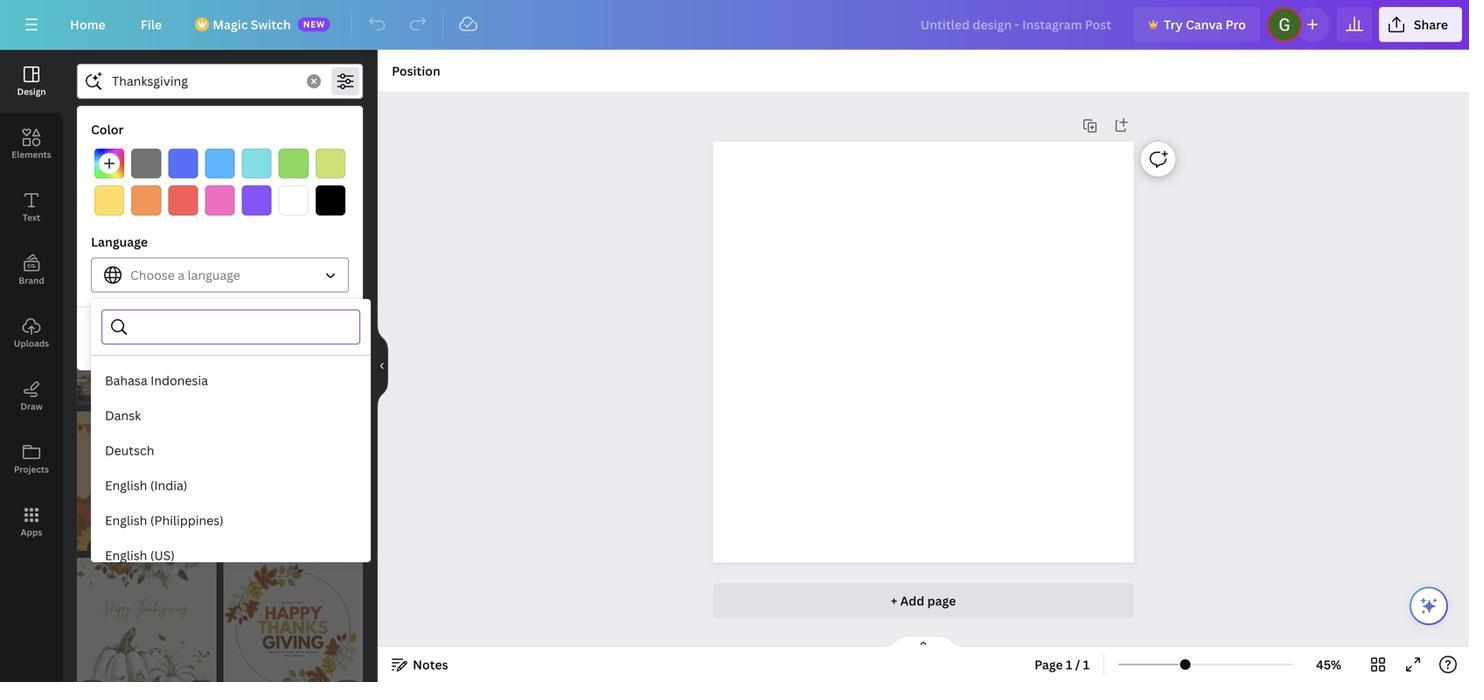 Task type: describe. For each thing, give the bounding box(es) containing it.
brand
[[19, 275, 44, 286]]

dansk button
[[91, 398, 371, 433]]

main menu bar
[[0, 0, 1469, 50]]

file button
[[127, 7, 176, 42]]

pink image
[[205, 186, 235, 215]]

Design title text field
[[907, 7, 1127, 42]]

home link
[[56, 7, 120, 42]]

projects button
[[0, 428, 63, 491]]

White button
[[279, 186, 309, 215]]

templates
[[124, 114, 186, 131]]

orange brown illustrative happy thanksgiving instagram post image
[[77, 412, 216, 551]]

Turquoise blue button
[[242, 149, 272, 179]]

language list box
[[91, 363, 371, 682]]

45%
[[1317, 656, 1342, 673]]

design
[[17, 86, 46, 98]]

english (philippines)
[[105, 512, 224, 529]]

add a new color image
[[94, 149, 124, 179]]

new
[[303, 18, 325, 30]]

page
[[928, 593, 956, 609]]

brown natural hello fall instagram post image
[[223, 265, 363, 405]]

try canva pro
[[1164, 16, 1246, 33]]

turquoise blue image
[[242, 149, 272, 179]]

share button
[[1379, 7, 1462, 42]]

try canva pro button
[[1134, 7, 1260, 42]]

#737373 button
[[131, 149, 161, 179]]

brand button
[[0, 239, 63, 302]]

/
[[1076, 656, 1081, 673]]

bahasa indonesia
[[105, 372, 208, 389]]

+
[[891, 593, 898, 609]]

text
[[23, 212, 40, 223]]

(0)
[[237, 330, 254, 347]]

happy thanksgiving instagram post group
[[77, 558, 216, 682]]

add
[[900, 593, 925, 609]]

+ add page
[[891, 593, 956, 609]]

neutral organic shapes illustrated fall giveaway instagram post image
[[223, 119, 363, 258]]

choose a language
[[130, 267, 240, 283]]

english (philippines) option
[[91, 503, 371, 538]]

Lime button
[[316, 149, 346, 179]]

english (us) option
[[91, 538, 371, 573]]

english for english (india)
[[105, 477, 147, 494]]

(philippines)
[[150, 512, 224, 529]]

page 1 / 1
[[1035, 656, 1090, 673]]

purple image
[[242, 186, 272, 215]]

design button
[[0, 50, 63, 113]]

try
[[1164, 16, 1183, 33]]

uploads
[[14, 338, 49, 349]]

language
[[91, 233, 148, 250]]

Language button
[[91, 257, 349, 292]]

position
[[392, 63, 441, 79]]

projects
[[14, 464, 49, 475]]

a
[[178, 267, 185, 283]]

clear
[[186, 330, 217, 347]]

2 1 from the left
[[1083, 656, 1090, 673]]

white image
[[279, 186, 309, 215]]

(us)
[[150, 547, 175, 564]]

Coral red button
[[168, 186, 198, 215]]

english for english (philippines)
[[105, 512, 147, 529]]

clear all (0)
[[186, 330, 254, 347]]

45% button
[[1301, 651, 1358, 679]]

canva assistant image
[[1419, 596, 1440, 617]]

purple image
[[242, 186, 272, 215]]

show pages image
[[882, 635, 966, 649]]

(india)
[[150, 477, 187, 494]]

Yellow button
[[94, 186, 124, 215]]



Task type: locate. For each thing, give the bounding box(es) containing it.
Light blue button
[[205, 149, 235, 179]]

None search field
[[136, 311, 349, 344]]

english for english (us)
[[105, 547, 147, 564]]

light blue image
[[205, 149, 235, 179]]

3 english from the top
[[105, 547, 147, 564]]

0 horizontal spatial 1
[[1066, 656, 1073, 673]]

pro
[[1226, 16, 1246, 33]]

black image
[[316, 186, 346, 215], [316, 186, 346, 215]]

Use 5+ words to describe... search field
[[112, 65, 297, 98]]

uploads button
[[0, 302, 63, 365]]

Royal blue button
[[168, 149, 198, 179]]

english (india) button
[[91, 468, 371, 503]]

file
[[141, 16, 162, 33]]

choose
[[130, 267, 175, 283]]

magic
[[213, 16, 248, 33]]

1 english from the top
[[105, 477, 147, 494]]

1 vertical spatial english
[[105, 512, 147, 529]]

position button
[[385, 57, 448, 85]]

magic switch
[[213, 16, 291, 33]]

indonesia
[[151, 372, 208, 389]]

orange illustrated happy thanksgiving instagram post image
[[223, 558, 363, 682]]

1 horizontal spatial 1
[[1083, 656, 1090, 673]]

elements button
[[0, 113, 63, 176]]

english (us)
[[105, 547, 175, 564]]

dansk option
[[91, 398, 371, 433]]

bahasa
[[105, 372, 148, 389]]

apps
[[21, 527, 42, 538]]

1 1 from the left
[[1066, 656, 1073, 673]]

draw button
[[0, 365, 63, 428]]

home
[[70, 16, 106, 33]]

draw
[[20, 401, 42, 412]]

english inside option
[[105, 512, 147, 529]]

coral red image
[[168, 186, 198, 215], [168, 186, 198, 215]]

lime image
[[316, 149, 346, 179], [316, 149, 346, 179]]

share
[[1414, 16, 1448, 33]]

orange image
[[131, 186, 161, 215], [131, 186, 161, 215]]

Pink button
[[205, 186, 235, 215]]

notes button
[[385, 651, 455, 679]]

orange illustrated happy thanksgiving instagram post group
[[223, 558, 363, 682]]

0 vertical spatial english
[[105, 477, 147, 494]]

clear all (0) button
[[91, 321, 349, 356]]

#737373 image
[[131, 149, 161, 179], [131, 149, 161, 179]]

color
[[91, 121, 124, 138]]

english (india)
[[105, 477, 187, 494]]

english (philippines) button
[[91, 503, 371, 538]]

all
[[220, 330, 234, 347]]

deutsch option
[[91, 433, 371, 468]]

1 left /
[[1066, 656, 1073, 673]]

Orange button
[[131, 186, 161, 215]]

add a new color image
[[94, 149, 124, 179]]

dansk
[[105, 407, 141, 424]]

white and grey modern thanksgiving instagram post image
[[77, 119, 216, 258]]

text button
[[0, 176, 63, 239]]

elements
[[12, 149, 51, 161]]

deutsch
[[105, 442, 154, 459]]

pink image
[[205, 186, 235, 215]]

royal blue image
[[168, 149, 198, 179], [168, 149, 198, 179]]

2 vertical spatial english
[[105, 547, 147, 564]]

color option group
[[91, 145, 349, 219]]

grass green image
[[279, 149, 309, 179], [279, 149, 309, 179]]

1 right /
[[1083, 656, 1090, 673]]

bahasa indonesia button
[[91, 363, 371, 398]]

canva
[[1186, 16, 1223, 33]]

brown orange fall collage instagram post image
[[77, 265, 216, 405]]

1
[[1066, 656, 1073, 673], [1083, 656, 1090, 673]]

yellow image
[[94, 186, 124, 215], [94, 186, 124, 215]]

english (india) option
[[91, 468, 371, 503]]

page
[[1035, 656, 1063, 673]]

deutsch button
[[91, 433, 371, 468]]

apps button
[[0, 491, 63, 554]]

turquoise blue image
[[242, 149, 272, 179]]

side panel tab list
[[0, 50, 63, 554]]

hide image
[[377, 324, 388, 408]]

english down deutsch
[[105, 477, 147, 494]]

templates button
[[77, 106, 232, 139]]

english left (us)
[[105, 547, 147, 564]]

white image
[[279, 186, 309, 215]]

bahasa indonesia option
[[91, 363, 371, 398]]

language
[[188, 267, 240, 283]]

english up english (us)
[[105, 512, 147, 529]]

switch
[[251, 16, 291, 33]]

light blue image
[[205, 149, 235, 179]]

notes
[[413, 656, 448, 673]]

Grass green button
[[279, 149, 309, 179]]

Black button
[[316, 186, 346, 215]]

+ add page button
[[713, 583, 1134, 618]]

english
[[105, 477, 147, 494], [105, 512, 147, 529], [105, 547, 147, 564]]

2 english from the top
[[105, 512, 147, 529]]

english (us) button
[[91, 538, 371, 573]]

Purple button
[[242, 186, 272, 215]]



Task type: vqa. For each thing, say whether or not it's contained in the screenshot.
Bahasa Indonesia in the bottom left of the page
yes



